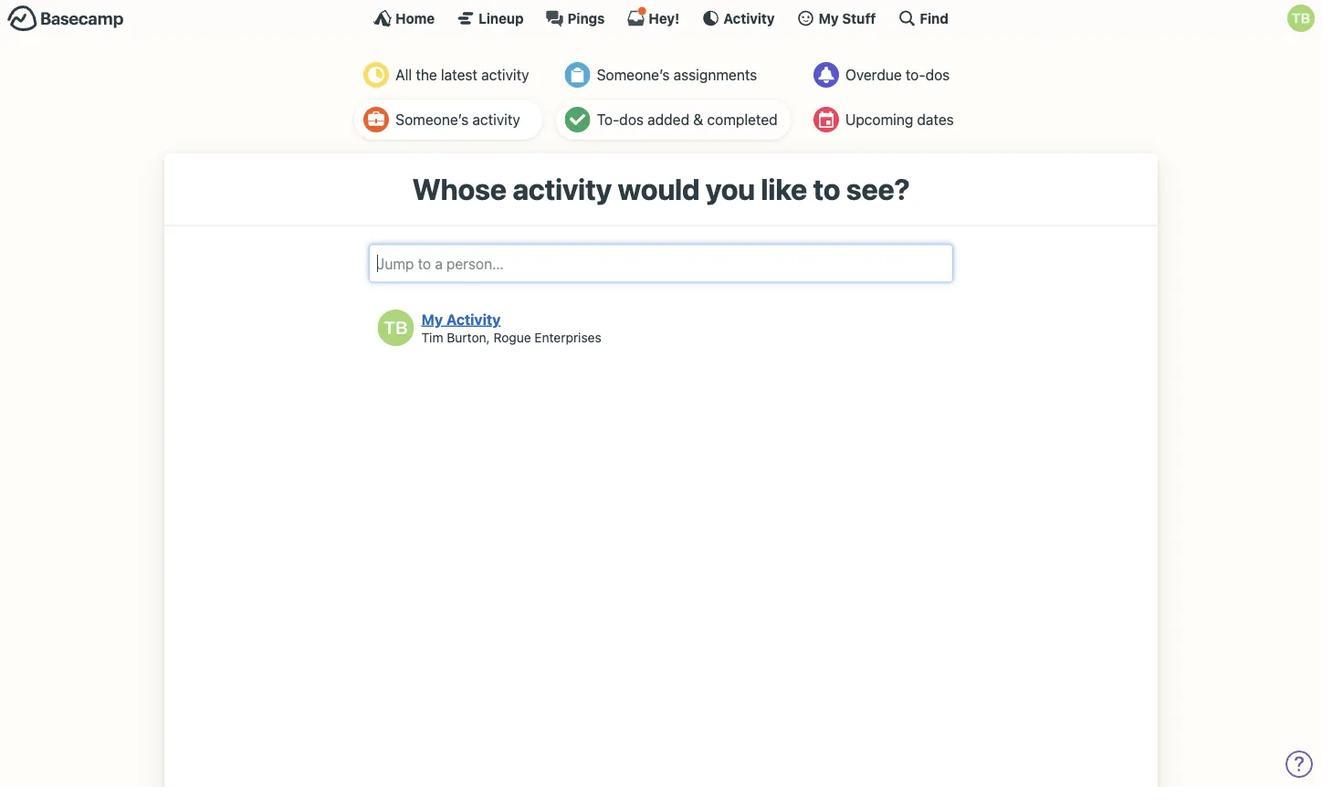 Task type: describe. For each thing, give the bounding box(es) containing it.
pings
[[568, 10, 605, 26]]

dates
[[917, 111, 954, 128]]

upcoming
[[845, 111, 913, 128]]

person report image
[[364, 107, 389, 132]]

to-dos added & completed
[[597, 111, 778, 128]]

all
[[396, 66, 412, 84]]

reports image
[[813, 62, 839, 88]]

&
[[693, 111, 703, 128]]

all the latest activity
[[396, 66, 529, 84]]

my activity tim burton,        rogue enterprises
[[422, 310, 602, 345]]

Jump to a person… text field
[[369, 244, 953, 283]]

upcoming dates
[[845, 111, 954, 128]]

0 vertical spatial activity
[[481, 66, 529, 84]]

main element
[[0, 0, 1322, 36]]

todo image
[[565, 107, 590, 132]]

the
[[416, 66, 437, 84]]

to-dos added & completed link
[[556, 100, 791, 140]]

activity inside my activity tim burton,        rogue enterprises
[[446, 310, 501, 328]]

to
[[813, 172, 840, 206]]

activity for whose
[[512, 172, 612, 206]]

someone's assignments
[[597, 66, 757, 84]]

you
[[706, 172, 755, 206]]

stuff
[[842, 10, 876, 26]]

burton,
[[447, 329, 490, 345]]

like
[[761, 172, 807, 206]]

0 horizontal spatial dos
[[619, 111, 644, 128]]

enterprises
[[535, 329, 602, 345]]

to-
[[906, 66, 926, 84]]

rogue
[[494, 329, 531, 345]]

whose
[[412, 172, 507, 206]]

overdue
[[845, 66, 902, 84]]

someone's assignments link
[[556, 55, 791, 95]]

completed
[[707, 111, 778, 128]]

assignment image
[[565, 62, 590, 88]]

0 vertical spatial dos
[[926, 66, 950, 84]]



Task type: locate. For each thing, give the bounding box(es) containing it.
latest
[[441, 66, 478, 84]]

activity down all the latest activity
[[472, 111, 520, 128]]

my up tim
[[422, 310, 443, 328]]

my stuff button
[[797, 9, 876, 27]]

would
[[618, 172, 700, 206]]

activity
[[481, 66, 529, 84], [472, 111, 520, 128], [512, 172, 612, 206]]

activity up burton,
[[446, 310, 501, 328]]

lineup link
[[457, 9, 524, 27]]

home
[[395, 10, 435, 26]]

1 vertical spatial someone's
[[396, 111, 469, 128]]

someone's for someone's assignments
[[597, 66, 670, 84]]

tim burton, rogue enterprises image
[[378, 310, 414, 346]]

someone's
[[597, 66, 670, 84], [396, 111, 469, 128]]

1 vertical spatial activity
[[472, 111, 520, 128]]

hey!
[[649, 10, 680, 26]]

activity up assignments
[[724, 10, 775, 26]]

activity report image
[[364, 62, 389, 88]]

upcoming dates link
[[804, 100, 968, 140]]

my left stuff
[[819, 10, 839, 26]]

find
[[920, 10, 949, 26]]

dos left added
[[619, 111, 644, 128]]

my
[[819, 10, 839, 26], [422, 310, 443, 328]]

assignments
[[674, 66, 757, 84]]

1 horizontal spatial dos
[[926, 66, 950, 84]]

1 vertical spatial my
[[422, 310, 443, 328]]

someone's activity
[[396, 111, 520, 128]]

activity for someone's
[[472, 111, 520, 128]]

someone's for someone's activity
[[396, 111, 469, 128]]

my inside popup button
[[819, 10, 839, 26]]

0 horizontal spatial someone's
[[396, 111, 469, 128]]

dos up dates
[[926, 66, 950, 84]]

dos
[[926, 66, 950, 84], [619, 111, 644, 128]]

overdue to-dos link
[[804, 55, 968, 95]]

my for activity
[[422, 310, 443, 328]]

activity inside 'main' element
[[724, 10, 775, 26]]

my for stuff
[[819, 10, 839, 26]]

switch accounts image
[[7, 5, 124, 33]]

tim
[[422, 329, 443, 345]]

activity
[[724, 10, 775, 26], [446, 310, 501, 328]]

0 horizontal spatial activity
[[446, 310, 501, 328]]

added
[[648, 111, 690, 128]]

1 horizontal spatial activity
[[724, 10, 775, 26]]

see?
[[846, 172, 910, 206]]

activity down todo image
[[512, 172, 612, 206]]

someone's activity link
[[355, 100, 543, 140]]

overdue to-dos
[[845, 66, 950, 84]]

hey! button
[[627, 6, 680, 27]]

schedule image
[[813, 107, 839, 132]]

1 vertical spatial dos
[[619, 111, 644, 128]]

to-
[[597, 111, 619, 128]]

1 horizontal spatial my
[[819, 10, 839, 26]]

0 horizontal spatial my
[[422, 310, 443, 328]]

find button
[[898, 9, 949, 27]]

0 vertical spatial activity
[[724, 10, 775, 26]]

someone's up the to- on the left of the page
[[597, 66, 670, 84]]

whose activity would you like to see?
[[412, 172, 910, 206]]

activity link
[[702, 9, 775, 27]]

lineup
[[479, 10, 524, 26]]

pings button
[[546, 9, 605, 27]]

all the latest activity link
[[355, 55, 543, 95]]

tim burton image
[[1288, 5, 1315, 32]]

my stuff
[[819, 10, 876, 26]]

1 vertical spatial activity
[[446, 310, 501, 328]]

0 vertical spatial my
[[819, 10, 839, 26]]

home link
[[374, 9, 435, 27]]

1 horizontal spatial someone's
[[597, 66, 670, 84]]

2 vertical spatial activity
[[512, 172, 612, 206]]

my inside my activity tim burton,        rogue enterprises
[[422, 310, 443, 328]]

0 vertical spatial someone's
[[597, 66, 670, 84]]

someone's down the
[[396, 111, 469, 128]]

activity right the latest
[[481, 66, 529, 84]]



Task type: vqa. For each thing, say whether or not it's contained in the screenshot.
(optional)
no



